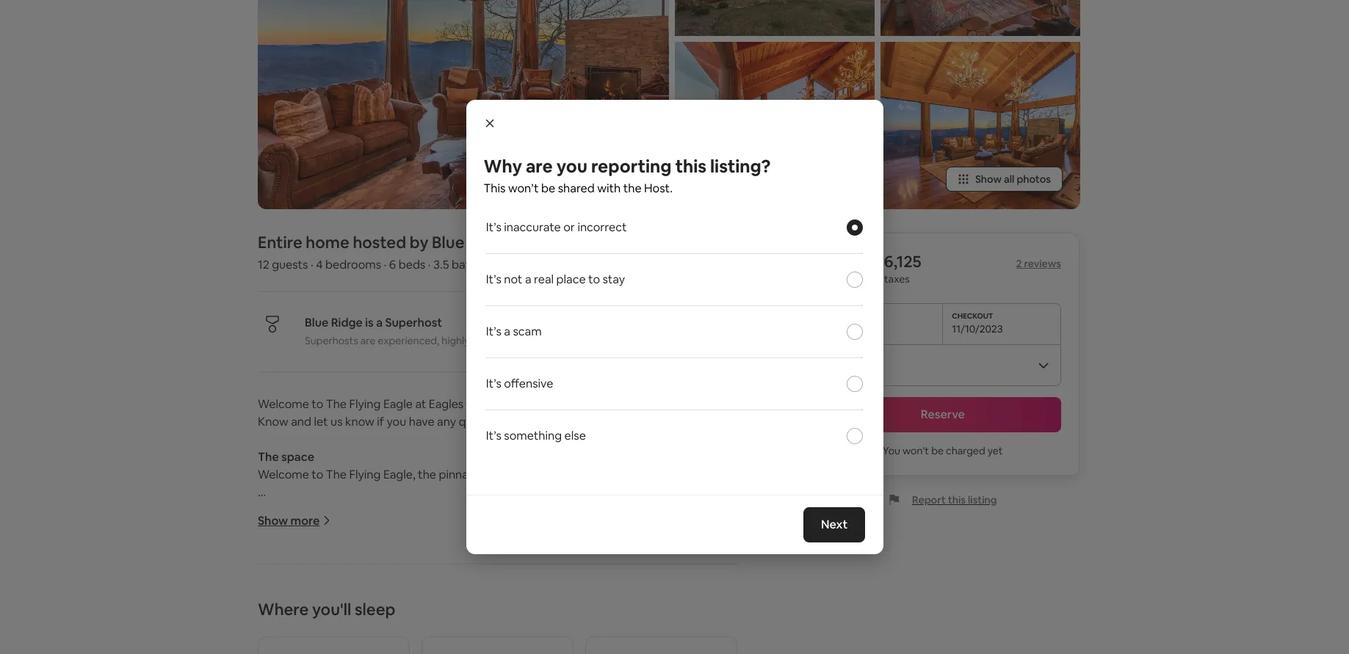 Task type: vqa. For each thing, say whether or not it's contained in the screenshot.
Zoom out icon
no



Task type: locate. For each thing, give the bounding box(es) containing it.
the flying eagle-hot tub, mtn view, fireplace! image 4 image
[[881, 0, 1081, 36]]

eagles
[[429, 396, 464, 412], [293, 555, 328, 571]]

views up 'gourmet'
[[670, 555, 701, 571]]

0 horizontal spatial ·
[[311, 257, 314, 272]]

1 tv from the left
[[552, 626, 567, 641]]

this left listing on the right bottom
[[948, 493, 966, 507]]

living up viewing.
[[258, 626, 286, 641]]

0 horizontal spatial eagle
[[383, 396, 413, 412]]

0 vertical spatial show
[[976, 172, 1002, 186]]

to down space at bottom
[[312, 467, 323, 482]]

4 it's from the top
[[486, 376, 502, 392]]

you right if
[[387, 414, 406, 429]]

ten, down valley
[[608, 573, 629, 588]]

2 horizontal spatial ·
[[428, 257, 431, 272]]

home up river
[[546, 537, 578, 553]]

0 horizontal spatial you
[[387, 414, 406, 429]]

0 horizontal spatial is
[[365, 315, 374, 330]]

are down the ridge
[[361, 334, 376, 347]]

0 vertical spatial has
[[448, 573, 466, 588]]

to inside why are you reporting this listing? dialog
[[588, 272, 600, 287]]

is left an
[[385, 608, 393, 623]]

this left listing?
[[675, 155, 707, 178]]

something
[[504, 428, 562, 444]]

1 horizontal spatial you
[[557, 155, 588, 178]]

flying left eagle,
[[349, 467, 381, 482]]

1 horizontal spatial has
[[448, 573, 466, 588]]

eagle up wine on the left
[[495, 537, 524, 553]]

1 as from the left
[[618, 555, 630, 571]]

0 vertical spatial have
[[409, 414, 435, 429]]

you'll down glass
[[362, 555, 389, 571]]

of left 'elk'
[[502, 555, 513, 571]]

as
[[618, 555, 630, 571], [656, 555, 668, 571]]

real
[[534, 272, 554, 287]]

the right perched
[[712, 537, 730, 553]]

0 vertical spatial eagles
[[429, 396, 464, 412]]

room,
[[520, 573, 552, 588], [288, 626, 320, 641]]

next button
[[804, 508, 866, 543]]

if
[[377, 414, 384, 429]]

eagle
[[383, 396, 413, 412], [495, 537, 524, 553]]

room, down 'elk'
[[520, 573, 552, 588]]

0 horizontal spatial views
[[469, 555, 499, 571]]

a left scam
[[504, 324, 511, 340]]

show for show more
[[258, 513, 288, 529]]

are inside blue ridge is a superhost superhosts are experienced, highly rated hosts.
[[361, 334, 376, 347]]

1 vertical spatial has
[[369, 590, 388, 606]]

0 horizontal spatial room,
[[288, 626, 320, 641]]

tv down the stools
[[646, 626, 661, 641]]

It's something else radio
[[847, 428, 863, 445]]

1 vertical spatial living
[[258, 626, 286, 641]]

you inside welcome to the flying eagle at eagles nest! please review details including the things to know and let us know if you have any questions!
[[387, 414, 406, 429]]

2 vertical spatial is
[[385, 608, 393, 623]]

1 vertical spatial home
[[546, 537, 578, 553]]

the up the island,
[[469, 573, 487, 588]]

room, down "entire"
[[288, 626, 320, 641]]

0 horizontal spatial with
[[570, 626, 594, 641]]

review
[[534, 396, 570, 412]]

a up an
[[390, 590, 397, 606]]

live
[[682, 626, 700, 641]]

0 vertical spatial welcome
[[258, 396, 309, 412]]

luxury
[[499, 467, 531, 482]]

· left the 4
[[311, 257, 314, 272]]

0 horizontal spatial this
[[675, 155, 707, 178]]

home
[[306, 232, 349, 252], [546, 537, 578, 553]]

1 horizontal spatial are
[[526, 155, 553, 178]]

tv down beautiful
[[552, 626, 567, 641]]

0 horizontal spatial at
[[415, 396, 426, 412]]

inaccurate
[[504, 220, 561, 235]]

0 vertical spatial ten,
[[608, 573, 629, 588]]

dining
[[554, 573, 587, 588]]

blue ridge is a superhost superhosts are experienced, highly rated hosts.
[[305, 315, 529, 347]]

blue ridge is a superhost. learn more about blue ridge. image
[[697, 233, 738, 274], [697, 233, 738, 274]]

be right won't
[[932, 444, 944, 457]]

1 horizontal spatial this
[[948, 493, 966, 507]]

youtube
[[596, 626, 643, 641]]

0 horizontal spatial eagles
[[293, 555, 328, 571]]

1 vertical spatial eagles
[[293, 555, 328, 571]]

granite
[[429, 590, 467, 606]]

be right won't
[[541, 181, 556, 196]]

flying up know
[[349, 396, 381, 412]]

is up wine on the left
[[527, 537, 535, 553]]

reserve button
[[825, 397, 1062, 432]]

bar
[[594, 608, 612, 623]]

the
[[624, 181, 642, 196], [662, 396, 680, 412], [418, 467, 436, 482], [712, 537, 730, 553], [516, 555, 534, 571], [469, 573, 487, 588], [258, 608, 276, 623], [705, 608, 723, 623]]

group.
[[313, 608, 348, 623]]

2 vertical spatial you'll
[[323, 626, 350, 641]]

is inside blue ridge is a superhost superhosts are experienced, highly rated hosts.
[[365, 315, 374, 330]]

the up us
[[326, 396, 347, 412]]

1 vertical spatial show
[[258, 513, 288, 529]]

taxes
[[885, 272, 910, 285]]

range
[[626, 590, 657, 606]]

with down beautiful
[[570, 626, 594, 641]]

0 vertical spatial at
[[415, 396, 426, 412]]

has up granite
[[448, 573, 466, 588]]

for down the island,
[[479, 608, 495, 623]]

show left "all"
[[976, 172, 1002, 186]]

welcome down space at bottom
[[258, 467, 309, 482]]

1 horizontal spatial living
[[490, 573, 517, 588]]

eagles inside welcome to the flying eagle at eagles nest! please review details including the things to know and let us know if you have any questions!
[[429, 396, 464, 412]]

3 it's from the top
[[486, 324, 502, 340]]

eagles up any
[[429, 396, 464, 412]]

things
[[683, 396, 719, 412]]

home up the 4
[[306, 232, 349, 252]]

1 horizontal spatial views
[[670, 555, 701, 571]]

0 horizontal spatial has
[[369, 590, 388, 606]]

is
[[365, 315, 374, 330], [527, 537, 535, 553], [385, 608, 393, 623]]

kitchen
[[327, 590, 367, 606]]

you'll
[[362, 555, 389, 571], [312, 599, 351, 620], [323, 626, 350, 641]]

as left well
[[618, 555, 630, 571]]

0 horizontal spatial living
[[258, 626, 286, 641]]

flying inside the space welcome to the flying eagle, the pinnacle in luxury homes!
[[349, 467, 381, 482]]

1 horizontal spatial large
[[488, 626, 515, 641]]

5 it's from the top
[[486, 428, 502, 444]]

0 horizontal spatial large
[[399, 590, 426, 606]]

0 horizontal spatial ten,
[[497, 608, 518, 623]]

it's for it's not a real place to stay
[[486, 272, 502, 287]]

blue
[[305, 315, 329, 330]]

it's left not
[[486, 272, 502, 287]]

you inside why are you reporting this listing? this won't be shared with the host.
[[557, 155, 588, 178]]

the space welcome to the flying eagle, the pinnacle in luxury homes!
[[258, 449, 573, 482]]

11/10/2023
[[952, 322, 1003, 335]]

island,
[[470, 590, 504, 606]]

2 it's from the top
[[486, 272, 502, 287]]

12
[[258, 257, 269, 272]]

large down 'main' at the bottom of page
[[399, 590, 426, 606]]

and
[[291, 414, 311, 429], [632, 573, 652, 588], [573, 590, 593, 606], [521, 608, 541, 623], [456, 626, 477, 641]]

0 horizontal spatial home
[[306, 232, 349, 252]]

have left any
[[409, 414, 435, 429]]

yet
[[988, 444, 1003, 457]]

highly
[[442, 334, 470, 347]]

ten, down wine on the left
[[497, 608, 518, 623]]

2 vertical spatial flying
[[461, 537, 492, 553]]

0 vertical spatial you
[[557, 155, 588, 178]]

before
[[850, 272, 882, 285]]

are inside why are you reporting this listing? this won't be shared with the host.
[[526, 155, 553, 178]]

this inside why are you reporting this listing? this won't be shared with the host.
[[675, 155, 707, 178]]

1 horizontal spatial home
[[546, 537, 578, 553]]

has up there on the bottom left of page
[[369, 590, 388, 606]]

this
[[675, 155, 707, 178], [948, 493, 966, 507]]

0 vertical spatial eagle
[[383, 396, 413, 412]]

awe-
[[302, 537, 328, 553]]

you won't be charged yet
[[883, 444, 1003, 457]]

1 horizontal spatial as
[[656, 555, 668, 571]]

1 horizontal spatial at
[[698, 537, 709, 553]]

1 horizontal spatial tv
[[646, 626, 661, 641]]

large left the smart
[[488, 626, 515, 641]]

1 it's from the top
[[486, 220, 502, 235]]

know
[[258, 414, 288, 429]]

of right top
[[279, 555, 291, 571]]

bedrooms
[[325, 257, 381, 272]]

superhost
[[385, 315, 442, 330]]

main
[[391, 573, 417, 588]]

this
[[484, 181, 506, 196]]

living up wine on the left
[[490, 573, 517, 588]]

1 vertical spatial you
[[387, 414, 406, 429]]

and down table
[[456, 626, 477, 641]]

2 welcome from the top
[[258, 467, 309, 482]]

0 vertical spatial be
[[541, 181, 556, 196]]

report this listing
[[912, 493, 997, 507]]

0 vertical spatial with
[[597, 181, 621, 196]]

space
[[281, 449, 314, 465]]

report this listing button
[[889, 493, 997, 507]]

1 vertical spatial eagle
[[495, 537, 524, 553]]

are up won't
[[526, 155, 553, 178]]

views up the island,
[[469, 555, 499, 571]]

towards
[[258, 573, 302, 588]]

1 vertical spatial with
[[570, 626, 594, 641]]

for
[[590, 573, 606, 588], [703, 590, 719, 606], [479, 608, 495, 623], [650, 608, 665, 623], [664, 626, 680, 641]]

the right eagle,
[[418, 467, 436, 482]]

the left space at bottom
[[258, 449, 279, 465]]

2 views from the left
[[670, 555, 701, 571]]

is right the ridge
[[365, 315, 374, 330]]

0 horizontal spatial tv
[[552, 626, 567, 641]]

and up range at the bottom left of the page
[[632, 573, 652, 588]]

the down reporting
[[624, 181, 642, 196]]

at left nest! on the left
[[415, 396, 426, 412]]

won't
[[903, 444, 929, 457]]

charged
[[946, 444, 986, 457]]

walls,
[[406, 537, 435, 553]]

incorrect
[[578, 220, 627, 235]]

the inside welcome to the flying eagle at eagles nest! please review details including the things to know and let us know if you have any questions!
[[662, 396, 680, 412]]

homes!
[[534, 467, 573, 482]]

show up with on the left bottom of the page
[[258, 513, 288, 529]]

have inside with its awe-inspiring glass walls, the flying eagle is a home like no other. perched at the top of eagles nest, you'll have stunning views of the elk river valley as well as views towards tennessee. the main floor has the living room, dining for ten, and gourmet kitchen. the kitchen has a large granite island, wine cooler, and large range to cook for the entire group. there is an indoor table for ten, and beautiful bar stools for five. in the living room, you'll find a gas fireplace and a large smart tv with youtube tv for live viewing.
[[391, 555, 417, 571]]

0 horizontal spatial show
[[258, 513, 288, 529]]

it's left scam
[[486, 324, 502, 340]]

1 horizontal spatial eagles
[[429, 396, 464, 412]]

It's inaccurate or incorrect radio
[[847, 220, 863, 236]]

0 vertical spatial home
[[306, 232, 349, 252]]

0 vertical spatial are
[[526, 155, 553, 178]]

home inside entire home hosted by blue ridge 12 guests · 4 bedrooms · 6 beds · 3.5 baths
[[306, 232, 349, 252]]

home inside with its awe-inspiring glass walls, the flying eagle is a home like no other. perched at the top of eagles nest, you'll have stunning views of the elk river valley as well as views towards tennessee. the main floor has the living room, dining for ten, and gourmet kitchen. the kitchen has a large granite island, wine cooler, and large range to cook for the entire group. there is an indoor table for ten, and beautiful bar stools for five. in the living room, you'll find a gas fireplace and a large smart tv with youtube tv for live viewing.
[[546, 537, 578, 553]]

have up 'main' at the bottom of page
[[391, 555, 417, 571]]

offensive
[[504, 376, 553, 392]]

it's left inaccurate
[[486, 220, 502, 235]]

elk
[[536, 555, 552, 571]]

gas
[[385, 626, 404, 641]]

1 vertical spatial welcome
[[258, 467, 309, 482]]

listing
[[968, 493, 997, 507]]

it's for it's offensive
[[486, 376, 502, 392]]

table
[[449, 608, 476, 623]]

of
[[279, 555, 291, 571], [502, 555, 513, 571]]

as right well
[[656, 555, 668, 571]]

0 horizontal spatial as
[[618, 555, 630, 571]]

· left 3.5
[[428, 257, 431, 272]]

1 vertical spatial flying
[[349, 467, 381, 482]]

1 horizontal spatial ten,
[[608, 573, 629, 588]]

0 vertical spatial this
[[675, 155, 707, 178]]

it's for it's inaccurate or incorrect
[[486, 220, 502, 235]]

1 vertical spatial are
[[361, 334, 376, 347]]

the down us
[[326, 467, 347, 482]]

flying
[[349, 396, 381, 412], [349, 467, 381, 482], [461, 537, 492, 553]]

welcome inside the space welcome to the flying eagle, the pinnacle in luxury homes!
[[258, 467, 309, 482]]

with its awe-inspiring glass walls, the flying eagle is a home like no other. perched at the top of eagles nest, you'll have stunning views of the elk river valley as well as views towards tennessee. the main floor has the living room, dining for ten, and gourmet kitchen. the kitchen has a large granite island, wine cooler, and large range to cook for the entire group. there is an indoor table for ten, and beautiful bar stools for five. in the living room, you'll find a gas fireplace and a large smart tv with youtube tv for live viewing.
[[258, 537, 733, 655]]

it's for it's a scam
[[486, 324, 502, 340]]

be inside why are you reporting this listing? this won't be shared with the host.
[[541, 181, 556, 196]]

0 horizontal spatial be
[[541, 181, 556, 196]]

·
[[311, 257, 314, 272], [384, 257, 387, 272], [428, 257, 431, 272]]

1 horizontal spatial ·
[[384, 257, 387, 272]]

with down reporting
[[597, 181, 621, 196]]

welcome up know
[[258, 396, 309, 412]]

it's down nest! on the left
[[486, 428, 502, 444]]

welcome inside welcome to the flying eagle at eagles nest! please review details including the things to know and let us know if you have any questions!
[[258, 396, 309, 412]]

entire
[[258, 232, 302, 252]]

flying inside with its awe-inspiring glass walls, the flying eagle is a home like no other. perched at the top of eagles nest, you'll have stunning views of the elk river valley as well as views towards tennessee. the main floor has the living room, dining for ten, and gourmet kitchen. the kitchen has a large granite island, wine cooler, and large range to cook for the entire group. there is an indoor table for ten, and beautiful bar stools for five. in the living room, you'll find a gas fireplace and a large smart tv with youtube tv for live viewing.
[[461, 537, 492, 553]]

· left 6
[[384, 257, 387, 272]]

large
[[399, 590, 426, 606], [596, 590, 623, 606], [488, 626, 515, 641]]

eagle,
[[383, 467, 416, 482]]

why are you reporting this listing? dialog
[[466, 100, 883, 555]]

1 horizontal spatial eagle
[[495, 537, 524, 553]]

you'll down tennessee.
[[312, 599, 351, 620]]

the left things at right
[[662, 396, 680, 412]]

0 horizontal spatial are
[[361, 334, 376, 347]]

0 vertical spatial is
[[365, 315, 374, 330]]

1 vertical spatial is
[[527, 537, 535, 553]]

1 horizontal spatial show
[[976, 172, 1002, 186]]

eagles down awe- at the bottom left
[[293, 555, 328, 571]]

you up the 'shared'
[[557, 155, 588, 178]]

to left stay
[[588, 272, 600, 287]]

2 of from the left
[[502, 555, 513, 571]]

the flying eagle-hot tub, mtn view, fireplace! image 1 image
[[258, 0, 669, 209]]

to left cook
[[659, 590, 671, 606]]

at right perched
[[698, 537, 709, 553]]

welcome
[[258, 396, 309, 412], [258, 467, 309, 482]]

1 horizontal spatial with
[[597, 181, 621, 196]]

1 horizontal spatial of
[[502, 555, 513, 571]]

the inside why are you reporting this listing? this won't be shared with the host.
[[624, 181, 642, 196]]

to inside with its awe-inspiring glass walls, the flying eagle is a home like no other. perched at the top of eagles nest, you'll have stunning views of the elk river valley as well as views towards tennessee. the main floor has the living room, dining for ten, and gourmet kitchen. the kitchen has a large granite island, wine cooler, and large range to cook for the entire group. there is an indoor table for ten, and beautiful bar stools for five. in the living room, you'll find a gas fireplace and a large smart tv with youtube tv for live viewing.
[[659, 590, 671, 606]]

where you'll sleep
[[258, 599, 396, 620]]

1 vertical spatial at
[[698, 537, 709, 553]]

baths
[[452, 257, 482, 272]]

flying up the stunning
[[461, 537, 492, 553]]

a right the ridge
[[376, 315, 383, 330]]

eagle inside with its awe-inspiring glass walls, the flying eagle is a home like no other. perched at the top of eagles nest, you'll have stunning views of the elk river valley as well as views towards tennessee. the main floor has the living room, dining for ten, and gourmet kitchen. the kitchen has a large granite island, wine cooler, and large range to cook for the entire group. there is an indoor table for ten, and beautiful bar stools for five. in the living room, you'll find a gas fireplace and a large smart tv with youtube tv for live viewing.
[[495, 537, 524, 553]]

0 vertical spatial flying
[[349, 396, 381, 412]]

it's up nest! on the left
[[486, 376, 502, 392]]

show inside button
[[976, 172, 1002, 186]]

wine
[[506, 590, 532, 606]]

all
[[1004, 172, 1015, 186]]

the inside welcome to the flying eagle at eagles nest! please review details including the things to know and let us know if you have any questions!
[[326, 396, 347, 412]]

you'll down group. at the left bottom
[[323, 626, 350, 641]]

1 welcome from the top
[[258, 396, 309, 412]]

0 horizontal spatial of
[[279, 555, 291, 571]]

and left let
[[291, 414, 311, 429]]

1 vertical spatial be
[[932, 444, 944, 457]]

with
[[597, 181, 621, 196], [570, 626, 594, 641]]

to
[[588, 272, 600, 287], [312, 396, 323, 412], [721, 396, 733, 412], [312, 467, 323, 482], [659, 590, 671, 606]]

large up bar on the left bottom
[[596, 590, 623, 606]]

inspiring
[[328, 537, 374, 553]]

1 horizontal spatial room,
[[520, 573, 552, 588]]

3 · from the left
[[428, 257, 431, 272]]

eagle up if
[[383, 396, 413, 412]]

a down the island,
[[479, 626, 485, 641]]

1 vertical spatial have
[[391, 555, 417, 571]]



Task type: describe. For each thing, give the bounding box(es) containing it.
show more button
[[258, 513, 332, 529]]

five.
[[668, 608, 690, 623]]

river
[[554, 555, 581, 571]]

photos
[[1017, 172, 1051, 186]]

and inside welcome to the flying eagle at eagles nest! please review details including the things to know and let us know if you have any questions!
[[291, 414, 311, 429]]

$7,013
[[825, 251, 871, 272]]

2 · from the left
[[384, 257, 387, 272]]

details
[[572, 396, 608, 412]]

why
[[484, 155, 522, 178]]

1 horizontal spatial be
[[932, 444, 944, 457]]

beds
[[399, 257, 426, 272]]

kitchen.
[[258, 590, 301, 606]]

smart
[[518, 626, 550, 641]]

not
[[504, 272, 523, 287]]

glass
[[377, 537, 404, 553]]

1 · from the left
[[311, 257, 314, 272]]

at inside welcome to the flying eagle at eagles nest! please review details including the things to know and let us know if you have any questions!
[[415, 396, 426, 412]]

it's a scam
[[486, 324, 542, 340]]

won't
[[508, 181, 539, 196]]

ridge
[[331, 315, 363, 330]]

the up the stunning
[[438, 537, 458, 553]]

other.
[[617, 537, 648, 553]]

flying inside welcome to the flying eagle at eagles nest! please review details including the things to know and let us know if you have any questions!
[[349, 396, 381, 412]]

hosted
[[353, 232, 406, 252]]

for left five.
[[650, 608, 665, 623]]

with inside why are you reporting this listing? this won't be shared with the host.
[[597, 181, 621, 196]]

it's inaccurate or incorrect
[[486, 220, 627, 235]]

2 reviews button
[[1016, 257, 1062, 270]]

have inside welcome to the flying eagle at eagles nest! please review details including the things to know and let us know if you have any questions!
[[409, 414, 435, 429]]

It's a scam radio
[[847, 324, 863, 340]]

by
[[410, 232, 429, 252]]

the up group. at the left bottom
[[303, 590, 324, 606]]

reserve
[[921, 407, 965, 422]]

1 vertical spatial ten,
[[497, 608, 518, 623]]

next
[[822, 517, 848, 533]]

to right things at right
[[721, 396, 733, 412]]

to inside the space welcome to the flying eagle, the pinnacle in luxury homes!
[[312, 467, 323, 482]]

cook
[[674, 590, 700, 606]]

the down kitchen.
[[258, 608, 276, 623]]

and down dining
[[573, 590, 593, 606]]

for down valley
[[590, 573, 606, 588]]

there
[[350, 608, 382, 623]]

host.
[[644, 181, 673, 196]]

sleep
[[355, 599, 396, 620]]

floor
[[419, 573, 445, 588]]

the inside the space welcome to the flying eagle, the pinnacle in luxury homes!
[[418, 467, 436, 482]]

for right cook
[[703, 590, 719, 606]]

us
[[331, 414, 343, 429]]

show all photos
[[976, 172, 1051, 186]]

4
[[316, 257, 323, 272]]

like
[[580, 537, 598, 553]]

$7,013 $6,125 total before taxes
[[825, 251, 922, 285]]

or
[[564, 220, 575, 235]]

stunning
[[419, 555, 466, 571]]

an
[[395, 608, 408, 623]]

find
[[352, 626, 373, 641]]

entire
[[279, 608, 310, 623]]

well
[[632, 555, 654, 571]]

guests
[[272, 257, 308, 272]]

a right not
[[525, 272, 532, 287]]

more
[[291, 513, 320, 529]]

pinnacle
[[439, 467, 484, 482]]

2 tv from the left
[[646, 626, 661, 641]]

the flying eagle-hot tub, mtn view, fireplace! image 5 image
[[881, 42, 1081, 209]]

place
[[557, 272, 586, 287]]

It's offensive radio
[[847, 376, 863, 392]]

it's for it's something else
[[486, 428, 502, 444]]

superhosts
[[305, 334, 358, 347]]

It's not a real place to stay radio
[[847, 272, 863, 288]]

with
[[258, 537, 284, 553]]

show for show all photos
[[976, 172, 1002, 186]]

2 reviews
[[1016, 257, 1062, 270]]

report
[[912, 493, 946, 507]]

the left 'main' at the bottom of page
[[367, 573, 388, 588]]

know
[[345, 414, 375, 429]]

the right in
[[705, 608, 723, 623]]

stay
[[603, 272, 625, 287]]

questions!
[[459, 414, 514, 429]]

hosts.
[[500, 334, 529, 347]]

1 views from the left
[[469, 555, 499, 571]]

1 vertical spatial this
[[948, 493, 966, 507]]

2
[[1016, 257, 1022, 270]]

2 horizontal spatial is
[[527, 537, 535, 553]]

else
[[565, 428, 586, 444]]

let
[[314, 414, 328, 429]]

shared
[[558, 181, 595, 196]]

stools
[[615, 608, 647, 623]]

rated
[[472, 334, 498, 347]]

0 vertical spatial you'll
[[362, 555, 389, 571]]

welcome to the flying eagle at eagles nest! please review details including the things to know and let us know if you have any questions!
[[258, 396, 735, 429]]

11/5/2023
[[834, 322, 880, 335]]

2 as from the left
[[656, 555, 668, 571]]

a left 'gas' at left bottom
[[376, 626, 382, 641]]

it's not a real place to stay
[[486, 272, 625, 287]]

in
[[487, 467, 496, 482]]

1 of from the left
[[279, 555, 291, 571]]

listing?
[[710, 155, 771, 178]]

1 vertical spatial room,
[[288, 626, 320, 641]]

experienced,
[[378, 334, 440, 347]]

no
[[601, 537, 614, 553]]

the flying eagle-hot tub, mtn view, fireplace! image 3 image
[[675, 42, 875, 209]]

indoor
[[411, 608, 446, 623]]

at inside with its awe-inspiring glass walls, the flying eagle is a home like no other. perched at the top of eagles nest, you'll have stunning views of the elk river valley as well as views towards tennessee. the main floor has the living room, dining for ten, and gourmet kitchen. the kitchen has a large granite island, wine cooler, and large range to cook for the entire group. there is an indoor table for ten, and beautiful bar stools for five. in the living room, you'll find a gas fireplace and a large smart tv with youtube tv for live viewing.
[[698, 537, 709, 553]]

eagles inside with its awe-inspiring glass walls, the flying eagle is a home like no other. perched at the top of eagles nest, you'll have stunning views of the elk river valley as well as views towards tennessee. the main floor has the living room, dining for ten, and gourmet kitchen. the kitchen has a large granite island, wine cooler, and large range to cook for the entire group. there is an indoor table for ten, and beautiful bar stools for five. in the living room, you'll find a gas fireplace and a large smart tv with youtube tv for live viewing.
[[293, 555, 328, 571]]

1 vertical spatial you'll
[[312, 599, 351, 620]]

entire home hosted by blue ridge 12 guests · 4 bedrooms · 6 beds · 3.5 baths
[[258, 232, 512, 272]]

it's something else
[[486, 428, 586, 444]]

0 vertical spatial room,
[[520, 573, 552, 588]]

a up 'elk'
[[538, 537, 544, 553]]

reporting
[[591, 155, 672, 178]]

6
[[389, 257, 396, 272]]

please
[[497, 396, 531, 412]]

show all photos button
[[946, 166, 1063, 191]]

the left 'elk'
[[516, 555, 534, 571]]

for down five.
[[664, 626, 680, 641]]

2 horizontal spatial large
[[596, 590, 623, 606]]

and up the smart
[[521, 608, 541, 623]]

with inside with its awe-inspiring glass walls, the flying eagle is a home like no other. perched at the top of eagles nest, you'll have stunning views of the elk river valley as well as views towards tennessee. the main floor has the living room, dining for ten, and gourmet kitchen. the kitchen has a large granite island, wine cooler, and large range to cook for the entire group. there is an indoor table for ten, and beautiful bar stools for five. in the living room, you'll find a gas fireplace and a large smart tv with youtube tv for live viewing.
[[570, 626, 594, 641]]

show more
[[258, 513, 320, 529]]

fireplace
[[406, 626, 454, 641]]

to up let
[[312, 396, 323, 412]]

1 horizontal spatial is
[[385, 608, 393, 623]]

0 vertical spatial living
[[490, 573, 517, 588]]

valley
[[584, 555, 615, 571]]

the flying eagle-hot tub, mtn view, fireplace! image 2 image
[[675, 0, 875, 36]]

you
[[883, 444, 901, 457]]

a inside blue ridge is a superhost superhosts are experienced, highly rated hosts.
[[376, 315, 383, 330]]

top
[[258, 555, 277, 571]]

eagle inside welcome to the flying eagle at eagles nest! please review details including the things to know and let us know if you have any questions!
[[383, 396, 413, 412]]



